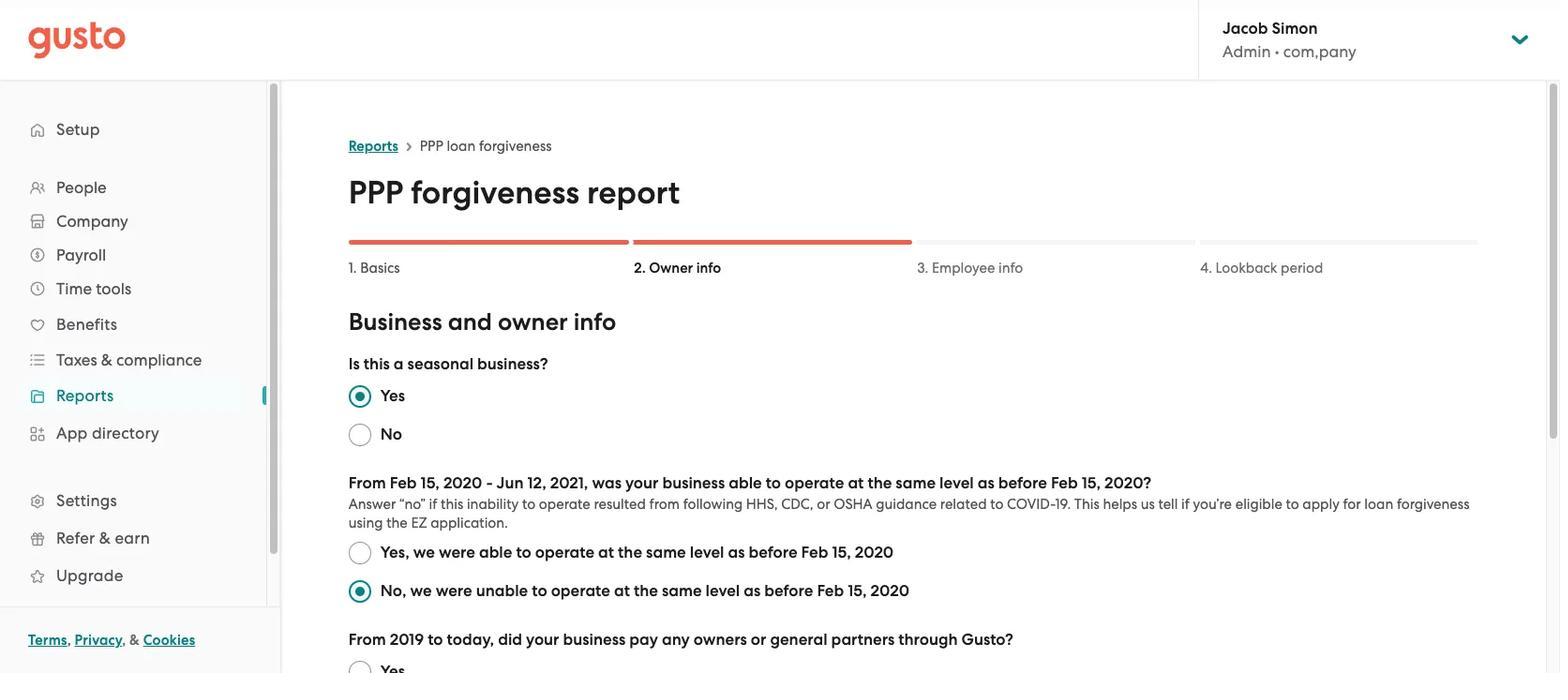 Task type: locate. For each thing, give the bounding box(es) containing it.
gusto?
[[962, 630, 1013, 650]]

privacy link
[[75, 632, 122, 649]]

1 vertical spatial reports link
[[19, 379, 248, 413]]

& inside dropdown button
[[101, 351, 112, 369]]

pay
[[629, 630, 658, 650]]

loan
[[447, 138, 476, 155], [1364, 496, 1393, 513]]

& down "help" link
[[129, 632, 140, 649]]

jacob simon admin • com,pany
[[1223, 19, 1356, 61]]

0 vertical spatial at
[[848, 473, 864, 493]]

, down help
[[67, 632, 71, 649]]

owner info
[[649, 260, 721, 277]]

& for earn
[[99, 529, 111, 548]]

the up guidance
[[868, 473, 892, 493]]

we right no,
[[410, 581, 432, 601]]

to up unable
[[516, 543, 531, 563]]

before down hhs,
[[749, 543, 797, 563]]

1 vertical spatial at
[[598, 543, 614, 563]]

from
[[649, 496, 680, 513]]

2 vertical spatial at
[[614, 581, 630, 601]]

0 vertical spatial as
[[978, 473, 995, 493]]

the up no, we were unable to operate at the same level as before feb 15, 2020
[[618, 543, 642, 563]]

period
[[1281, 260, 1323, 277]]

No radio
[[349, 424, 371, 446]]

1 vertical spatial reports
[[56, 386, 114, 405]]

you're
[[1193, 496, 1232, 513]]

2 vertical spatial 2020
[[871, 581, 909, 601]]

to left apply at right
[[1286, 496, 1299, 513]]

1 vertical spatial as
[[728, 543, 745, 563]]

through
[[899, 630, 958, 650]]

forgiveness inside from feb 15, 2020 - jun 12, 2021, was your business able to operate at the same level as before feb 15, 2020? answer "no" if this inability to operate resulted from following hhs, cdc, or osha guidance related to covid-19. this helps us tell if you're eligible to apply for loan forgiveness using the ez application.
[[1397, 496, 1470, 513]]

from for from 2019 to today, did your business pay any owners or general partners through gusto?
[[349, 630, 386, 650]]

2 vertical spatial as
[[744, 581, 761, 601]]

level down following
[[690, 543, 724, 563]]

1 horizontal spatial ,
[[122, 632, 126, 649]]

2 vertical spatial before
[[764, 581, 813, 601]]

15, down osha
[[832, 543, 851, 563]]

before up general
[[764, 581, 813, 601]]

2 vertical spatial &
[[129, 632, 140, 649]]

if right tell
[[1181, 496, 1190, 513]]

payroll
[[56, 246, 106, 264]]

forgiveness right 'for'
[[1397, 496, 1470, 513]]

as up owners
[[744, 581, 761, 601]]

1 vertical spatial your
[[526, 630, 559, 650]]

taxes
[[56, 351, 97, 369]]

1 vertical spatial this
[[441, 496, 463, 513]]

ppp for ppp loan forgiveness
[[420, 138, 443, 155]]

2 vertical spatial forgiveness
[[1397, 496, 1470, 513]]

1 horizontal spatial business
[[662, 473, 725, 493]]

this left a
[[364, 354, 390, 374]]

or right "cdc,"
[[817, 496, 830, 513]]

1 vertical spatial ppp
[[349, 173, 403, 212]]

or inside from feb 15, 2020 - jun 12, 2021, was your business able to operate at the same level as before feb 15, 2020? answer "no" if this inability to operate resulted from following hhs, cdc, or osha guidance related to covid-19. this helps us tell if you're eligible to apply for loan forgiveness using the ez application.
[[817, 496, 830, 513]]

0 vertical spatial &
[[101, 351, 112, 369]]

1 vertical spatial level
[[690, 543, 724, 563]]

help
[[56, 604, 92, 623]]

refer & earn link
[[19, 521, 248, 555]]

0 vertical spatial yes radio
[[349, 385, 371, 408]]

same for no, we were unable to operate at the same level as before feb 15, 2020
[[662, 581, 702, 601]]

forgiveness up the ppp forgiveness report
[[479, 138, 552, 155]]

2 from from the top
[[349, 630, 386, 650]]

list
[[0, 171, 266, 632]]

we for yes,
[[413, 543, 435, 563]]

info right employee at right top
[[999, 260, 1023, 277]]

1 vertical spatial from
[[349, 630, 386, 650]]

2 vertical spatial level
[[706, 581, 740, 601]]

as down following
[[728, 543, 745, 563]]

terms , privacy , & cookies
[[28, 632, 195, 649]]

loan up the ppp forgiveness report
[[447, 138, 476, 155]]

0 horizontal spatial your
[[526, 630, 559, 650]]

0 vertical spatial business
[[662, 473, 725, 493]]

0 vertical spatial ppp
[[420, 138, 443, 155]]

ppp for ppp forgiveness report
[[349, 173, 403, 212]]

1 horizontal spatial your
[[625, 473, 659, 493]]

1 vertical spatial loan
[[1364, 496, 1393, 513]]

0 vertical spatial reports link
[[349, 138, 398, 155]]

no
[[380, 425, 402, 444]]

0 horizontal spatial info
[[574, 308, 616, 337]]

0 vertical spatial or
[[817, 496, 830, 513]]

1 horizontal spatial or
[[817, 496, 830, 513]]

1 vertical spatial &
[[99, 529, 111, 548]]

or
[[817, 496, 830, 513], [751, 630, 766, 650]]

0 horizontal spatial able
[[479, 543, 512, 563]]

yes radio down is
[[349, 385, 371, 408]]

or right owners
[[751, 630, 766, 650]]

1 from from the top
[[349, 473, 386, 493]]

the left ez
[[386, 515, 408, 532]]

resulted
[[594, 496, 646, 513]]

admin
[[1223, 42, 1271, 61]]

, down "help" link
[[122, 632, 126, 649]]

1 vertical spatial we
[[410, 581, 432, 601]]

cookies button
[[143, 629, 195, 652]]

1 vertical spatial same
[[646, 543, 686, 563]]

same up guidance
[[896, 473, 936, 493]]

com,pany
[[1283, 42, 1356, 61]]

1 vertical spatial before
[[749, 543, 797, 563]]

&
[[101, 351, 112, 369], [99, 529, 111, 548], [129, 632, 140, 649]]

as
[[978, 473, 995, 493], [728, 543, 745, 563], [744, 581, 761, 601]]

0 vertical spatial your
[[625, 473, 659, 493]]

setup
[[56, 120, 100, 139]]

app
[[56, 424, 88, 443]]

0 horizontal spatial reports
[[56, 386, 114, 405]]

to right 2019 at bottom
[[428, 630, 443, 650]]

we right yes,
[[413, 543, 435, 563]]

Yes radio
[[349, 385, 371, 408], [349, 661, 371, 673]]

owner
[[498, 308, 568, 337]]

0 horizontal spatial reports link
[[19, 379, 248, 413]]

business and owner info
[[349, 308, 616, 337]]

2020 up partners
[[871, 581, 909, 601]]

able up unable
[[479, 543, 512, 563]]

& left the earn
[[99, 529, 111, 548]]

same up from 2019 to today, did your business pay any owners or general partners through gusto? at the bottom
[[662, 581, 702, 601]]

12,
[[527, 473, 546, 493]]

unable
[[476, 581, 528, 601]]

privacy
[[75, 632, 122, 649]]

level for no, we were unable to operate at the same level as before feb 15, 2020
[[706, 581, 740, 601]]

1 horizontal spatial reports
[[349, 138, 398, 155]]

2 , from the left
[[122, 632, 126, 649]]

directory
[[92, 424, 159, 443]]

able
[[729, 473, 762, 493], [479, 543, 512, 563]]

0 vertical spatial before
[[998, 473, 1047, 493]]

1 vertical spatial 2020
[[855, 543, 894, 563]]

were for able
[[439, 543, 475, 563]]

same inside from feb 15, 2020 - jun 12, 2021, was your business able to operate at the same level as before feb 15, 2020? answer "no" if this inability to operate resulted from following hhs, cdc, or osha guidance related to covid-19. this helps us tell if you're eligible to apply for loan forgiveness using the ez application.
[[896, 473, 936, 493]]

from
[[349, 473, 386, 493], [349, 630, 386, 650]]

to up hhs,
[[766, 473, 781, 493]]

company button
[[19, 204, 248, 238]]

this up application.
[[441, 496, 463, 513]]

info right 'owner'
[[574, 308, 616, 337]]

0 vertical spatial 2020
[[443, 473, 482, 493]]

forgiveness
[[479, 138, 552, 155], [411, 173, 579, 212], [1397, 496, 1470, 513]]

osha
[[834, 496, 873, 513]]

feb up general
[[817, 581, 844, 601]]

1 if from the left
[[429, 496, 437, 513]]

1 vertical spatial were
[[436, 581, 472, 601]]

before for yes, we were able to operate at the same level as before feb 15, 2020
[[749, 543, 797, 563]]

this
[[1074, 496, 1100, 513]]

from left 2019 at bottom
[[349, 630, 386, 650]]

reports link
[[349, 138, 398, 155], [19, 379, 248, 413]]

level for yes, we were able to operate at the same level as before feb 15, 2020
[[690, 543, 724, 563]]

0 horizontal spatial if
[[429, 496, 437, 513]]

1 horizontal spatial info
[[696, 260, 721, 277]]

operate
[[785, 473, 844, 493], [539, 496, 590, 513], [535, 543, 594, 563], [551, 581, 610, 601]]

your up resulted
[[625, 473, 659, 493]]

ppp
[[420, 138, 443, 155], [349, 173, 403, 212]]

0 horizontal spatial or
[[751, 630, 766, 650]]

lookback
[[1216, 260, 1277, 277]]

to right related
[[990, 496, 1004, 513]]

were for unable
[[436, 581, 472, 601]]

1 horizontal spatial able
[[729, 473, 762, 493]]

2020 for no, we were unable to operate at the same level as before feb 15, 2020
[[871, 581, 909, 601]]

lookback period
[[1216, 260, 1323, 277]]

if right "no"
[[429, 496, 437, 513]]

loan right 'for'
[[1364, 496, 1393, 513]]

info right owner
[[696, 260, 721, 277]]

at up osha
[[848, 473, 864, 493]]

same for yes, we were able to operate at the same level as before feb 15, 2020
[[646, 543, 686, 563]]

as up related
[[978, 473, 995, 493]]

0 vertical spatial were
[[439, 543, 475, 563]]

level
[[940, 473, 974, 493], [690, 543, 724, 563], [706, 581, 740, 601]]

time tools
[[56, 279, 131, 298]]

business up following
[[662, 473, 725, 493]]

at inside from feb 15, 2020 - jun 12, 2021, was your business able to operate at the same level as before feb 15, 2020? answer "no" if this inability to operate resulted from following hhs, cdc, or osha guidance related to covid-19. this helps us tell if you're eligible to apply for loan forgiveness using the ez application.
[[848, 473, 864, 493]]

0 horizontal spatial business
[[563, 630, 626, 650]]

were
[[439, 543, 475, 563], [436, 581, 472, 601]]

level up owners
[[706, 581, 740, 601]]

0 horizontal spatial ppp
[[349, 173, 403, 212]]

0 vertical spatial from
[[349, 473, 386, 493]]

business?
[[477, 354, 548, 374]]

0 vertical spatial loan
[[447, 138, 476, 155]]

before up covid-
[[998, 473, 1047, 493]]

before inside from feb 15, 2020 - jun 12, 2021, was your business able to operate at the same level as before feb 15, 2020? answer "no" if this inability to operate resulted from following hhs, cdc, or osha guidance related to covid-19. this helps us tell if you're eligible to apply for loan forgiveness using the ez application.
[[998, 473, 1047, 493]]

1 horizontal spatial ppp
[[420, 138, 443, 155]]

yes radio down no, we were unable to operate at the same level as before feb 15, 2020 option
[[349, 661, 371, 673]]

no,
[[380, 581, 406, 601]]

feb up 19.
[[1051, 473, 1078, 493]]

any
[[662, 630, 690, 650]]

as for yes, we were able to operate at the same level as before feb 15, 2020
[[728, 543, 745, 563]]

at down resulted
[[598, 543, 614, 563]]

help link
[[19, 596, 248, 630]]

1 horizontal spatial this
[[441, 496, 463, 513]]

0 horizontal spatial ,
[[67, 632, 71, 649]]

at down yes, we were able to operate at the same level as before feb 15, 2020
[[614, 581, 630, 601]]

0 horizontal spatial this
[[364, 354, 390, 374]]

15, up this
[[1082, 473, 1101, 493]]

0 vertical spatial level
[[940, 473, 974, 493]]

15, up "no"
[[421, 473, 440, 493]]

2 vertical spatial same
[[662, 581, 702, 601]]

2020 left -
[[443, 473, 482, 493]]

0 vertical spatial able
[[729, 473, 762, 493]]

your
[[625, 473, 659, 493], [526, 630, 559, 650]]

0 vertical spatial same
[[896, 473, 936, 493]]

app directory link
[[19, 416, 248, 450]]

feb
[[390, 473, 417, 493], [1051, 473, 1078, 493], [801, 543, 828, 563], [817, 581, 844, 601]]

2020 down osha
[[855, 543, 894, 563]]

& right "taxes"
[[101, 351, 112, 369]]

0 vertical spatial this
[[364, 354, 390, 374]]

1 vertical spatial business
[[563, 630, 626, 650]]

from up answer
[[349, 473, 386, 493]]

if
[[429, 496, 437, 513], [1181, 496, 1190, 513]]

from for from feb 15, 2020 - jun 12, 2021, was your business able to operate at the same level as before feb 15, 2020? answer "no" if this inability to operate resulted from following hhs, cdc, or osha guidance related to covid-19. this helps us tell if you're eligible to apply for loan forgiveness using the ez application.
[[349, 473, 386, 493]]

0 vertical spatial we
[[413, 543, 435, 563]]

2019
[[390, 630, 424, 650]]

the
[[868, 473, 892, 493], [386, 515, 408, 532], [618, 543, 642, 563], [634, 581, 658, 601]]

,
[[67, 632, 71, 649], [122, 632, 126, 649]]

level up related
[[940, 473, 974, 493]]

at
[[848, 473, 864, 493], [598, 543, 614, 563], [614, 581, 630, 601]]

1 horizontal spatial loan
[[1364, 496, 1393, 513]]

same up no, we were unable to operate at the same level as before feb 15, 2020
[[646, 543, 686, 563]]

people
[[56, 178, 107, 197]]

at for no, we were unable to operate at the same level as before feb 15, 2020
[[614, 581, 630, 601]]

were down application.
[[439, 543, 475, 563]]

yes, we were able to operate at the same level as before feb 15, 2020
[[380, 543, 894, 563]]

0 vertical spatial forgiveness
[[479, 138, 552, 155]]

business left pay
[[563, 630, 626, 650]]

from inside from feb 15, 2020 - jun 12, 2021, was your business able to operate at the same level as before feb 15, 2020? answer "no" if this inability to operate resulted from following hhs, cdc, or osha guidance related to covid-19. this helps us tell if you're eligible to apply for loan forgiveness using the ez application.
[[349, 473, 386, 493]]

2 horizontal spatial info
[[999, 260, 1023, 277]]

1 vertical spatial yes radio
[[349, 661, 371, 673]]

this
[[364, 354, 390, 374], [441, 496, 463, 513]]

were left unable
[[436, 581, 472, 601]]

1 horizontal spatial if
[[1181, 496, 1190, 513]]

1 horizontal spatial reports link
[[349, 138, 398, 155]]

to
[[766, 473, 781, 493], [522, 496, 536, 513], [990, 496, 1004, 513], [1286, 496, 1299, 513], [516, 543, 531, 563], [532, 581, 547, 601], [428, 630, 443, 650]]

able up hhs,
[[729, 473, 762, 493]]

1 vertical spatial forgiveness
[[411, 173, 579, 212]]

forgiveness down "ppp loan forgiveness"
[[411, 173, 579, 212]]

a
[[394, 354, 404, 374]]

your right did at bottom
[[526, 630, 559, 650]]

we for no,
[[410, 581, 432, 601]]

general
[[770, 630, 828, 650]]

able inside from feb 15, 2020 - jun 12, 2021, was your business able to operate at the same level as before feb 15, 2020? answer "no" if this inability to operate resulted from following hhs, cdc, or osha guidance related to covid-19. this helps us tell if you're eligible to apply for loan forgiveness using the ez application.
[[729, 473, 762, 493]]



Task type: describe. For each thing, give the bounding box(es) containing it.
business
[[349, 308, 442, 337]]

benefits
[[56, 315, 117, 334]]

refer & earn
[[56, 529, 150, 548]]

cookies
[[143, 632, 195, 649]]

terms
[[28, 632, 67, 649]]

earn
[[115, 529, 150, 548]]

tell
[[1158, 496, 1178, 513]]

loan inside from feb 15, 2020 - jun 12, 2021, was your business able to operate at the same level as before feb 15, 2020? answer "no" if this inability to operate resulted from following hhs, cdc, or osha guidance related to covid-19. this helps us tell if you're eligible to apply for loan forgiveness using the ez application.
[[1364, 496, 1393, 513]]

cdc,
[[781, 496, 813, 513]]

1 yes radio from the top
[[349, 385, 371, 408]]

taxes & compliance button
[[19, 343, 248, 377]]

business inside from feb 15, 2020 - jun 12, 2021, was your business able to operate at the same level as before feb 15, 2020? answer "no" if this inability to operate resulted from following hhs, cdc, or osha guidance related to covid-19. this helps us tell if you're eligible to apply for loan forgiveness using the ez application.
[[662, 473, 725, 493]]

jun
[[497, 473, 524, 493]]

is
[[349, 354, 360, 374]]

helps
[[1103, 496, 1137, 513]]

us
[[1141, 496, 1155, 513]]

15, up partners
[[848, 581, 867, 601]]

inability
[[467, 496, 519, 513]]

•
[[1275, 42, 1279, 61]]

tools
[[96, 279, 131, 298]]

apply
[[1303, 496, 1340, 513]]

No, we were unable to operate at the same level as before Feb 15, 2020 radio
[[349, 580, 371, 603]]

from 2019 to today, did your business pay any owners or general partners through gusto?
[[349, 630, 1013, 650]]

info for employee info
[[999, 260, 1023, 277]]

guidance
[[876, 496, 937, 513]]

terms link
[[28, 632, 67, 649]]

employee info
[[932, 260, 1023, 277]]

seasonal
[[407, 354, 474, 374]]

gusto navigation element
[[0, 81, 266, 662]]

owner
[[649, 260, 693, 277]]

people button
[[19, 171, 248, 204]]

benefits link
[[19, 308, 248, 341]]

taxes & compliance
[[56, 351, 202, 369]]

upgrade link
[[19, 559, 248, 593]]

payroll button
[[19, 238, 248, 272]]

app directory
[[56, 424, 159, 443]]

reports inside gusto navigation element
[[56, 386, 114, 405]]

feb up "no"
[[390, 473, 417, 493]]

and
[[448, 308, 492, 337]]

for
[[1343, 496, 1361, 513]]

the down yes, we were able to operate at the same level as before feb 15, 2020
[[634, 581, 658, 601]]

compliance
[[116, 351, 202, 369]]

refer
[[56, 529, 95, 548]]

2020 inside from feb 15, 2020 - jun 12, 2021, was your business able to operate at the same level as before feb 15, 2020? answer "no" if this inability to operate resulted from following hhs, cdc, or osha guidance related to covid-19. this helps us tell if you're eligible to apply for loan forgiveness using the ez application.
[[443, 473, 482, 493]]

to right unable
[[532, 581, 547, 601]]

1 vertical spatial able
[[479, 543, 512, 563]]

settings
[[56, 491, 117, 510]]

yes,
[[380, 543, 409, 563]]

time tools button
[[19, 272, 248, 306]]

0 horizontal spatial loan
[[447, 138, 476, 155]]

1 vertical spatial or
[[751, 630, 766, 650]]

as inside from feb 15, 2020 - jun 12, 2021, was your business able to operate at the same level as before feb 15, 2020? answer "no" if this inability to operate resulted from following hhs, cdc, or osha guidance related to covid-19. this helps us tell if you're eligible to apply for loan forgiveness using the ez application.
[[978, 473, 995, 493]]

"no"
[[399, 496, 426, 513]]

answer
[[349, 496, 396, 513]]

did
[[498, 630, 522, 650]]

1 , from the left
[[67, 632, 71, 649]]

your inside from feb 15, 2020 - jun 12, 2021, was your business able to operate at the same level as before feb 15, 2020? answer "no" if this inability to operate resulted from following hhs, cdc, or osha guidance related to covid-19. this helps us tell if you're eligible to apply for loan forgiveness using the ez application.
[[625, 473, 659, 493]]

info for owner info
[[696, 260, 721, 277]]

2021,
[[550, 473, 588, 493]]

as for no, we were unable to operate at the same level as before feb 15, 2020
[[744, 581, 761, 601]]

yes
[[380, 386, 405, 406]]

this inside from feb 15, 2020 - jun 12, 2021, was your business able to operate at the same level as before feb 15, 2020? answer "no" if this inability to operate resulted from following hhs, cdc, or osha guidance related to covid-19. this helps us tell if you're eligible to apply for loan forgiveness using the ez application.
[[441, 496, 463, 513]]

covid-
[[1007, 496, 1055, 513]]

application.
[[431, 515, 508, 532]]

to down 12,
[[522, 496, 536, 513]]

time
[[56, 279, 92, 298]]

settings link
[[19, 484, 248, 518]]

feb down "cdc,"
[[801, 543, 828, 563]]

company
[[56, 212, 128, 231]]

list containing people
[[0, 171, 266, 632]]

upgrade
[[56, 566, 123, 585]]

owners
[[694, 630, 747, 650]]

related
[[940, 496, 987, 513]]

Yes, we were able to operate at the same level as before Feb 15, 2020 radio
[[349, 542, 371, 564]]

& for compliance
[[101, 351, 112, 369]]

partners
[[831, 630, 895, 650]]

level inside from feb 15, 2020 - jun 12, 2021, was your business able to operate at the same level as before feb 15, 2020? answer "no" if this inability to operate resulted from following hhs, cdc, or osha guidance related to covid-19. this helps us tell if you're eligible to apply for loan forgiveness using the ez application.
[[940, 473, 974, 493]]

hhs,
[[746, 496, 778, 513]]

at for yes, we were able to operate at the same level as before feb 15, 2020
[[598, 543, 614, 563]]

following
[[683, 496, 743, 513]]

eligible
[[1235, 496, 1283, 513]]

home image
[[28, 21, 126, 59]]

jacob
[[1223, 19, 1268, 38]]

is this a seasonal business?
[[349, 354, 548, 374]]

from feb 15, 2020 - jun 12, 2021, was your business able to operate at the same level as before feb 15, 2020? answer "no" if this inability to operate resulted from following hhs, cdc, or osha guidance related to covid-19. this helps us tell if you're eligible to apply for loan forgiveness using the ez application.
[[349, 473, 1470, 532]]

2 if from the left
[[1181, 496, 1190, 513]]

2020 for yes, we were able to operate at the same level as before feb 15, 2020
[[855, 543, 894, 563]]

19.
[[1055, 496, 1071, 513]]

was
[[592, 473, 622, 493]]

0 vertical spatial reports
[[349, 138, 398, 155]]

2 yes radio from the top
[[349, 661, 371, 673]]

ppp forgiveness report
[[349, 173, 680, 212]]

basics
[[360, 260, 400, 277]]

ez
[[411, 515, 427, 532]]

employee
[[932, 260, 995, 277]]

simon
[[1272, 19, 1318, 38]]

2020?
[[1105, 473, 1152, 493]]

before for no, we were unable to operate at the same level as before feb 15, 2020
[[764, 581, 813, 601]]

-
[[486, 473, 493, 493]]

ppp loan forgiveness
[[420, 138, 552, 155]]

using
[[349, 515, 383, 532]]



Task type: vqa. For each thing, say whether or not it's contained in the screenshot.
'today,'
yes



